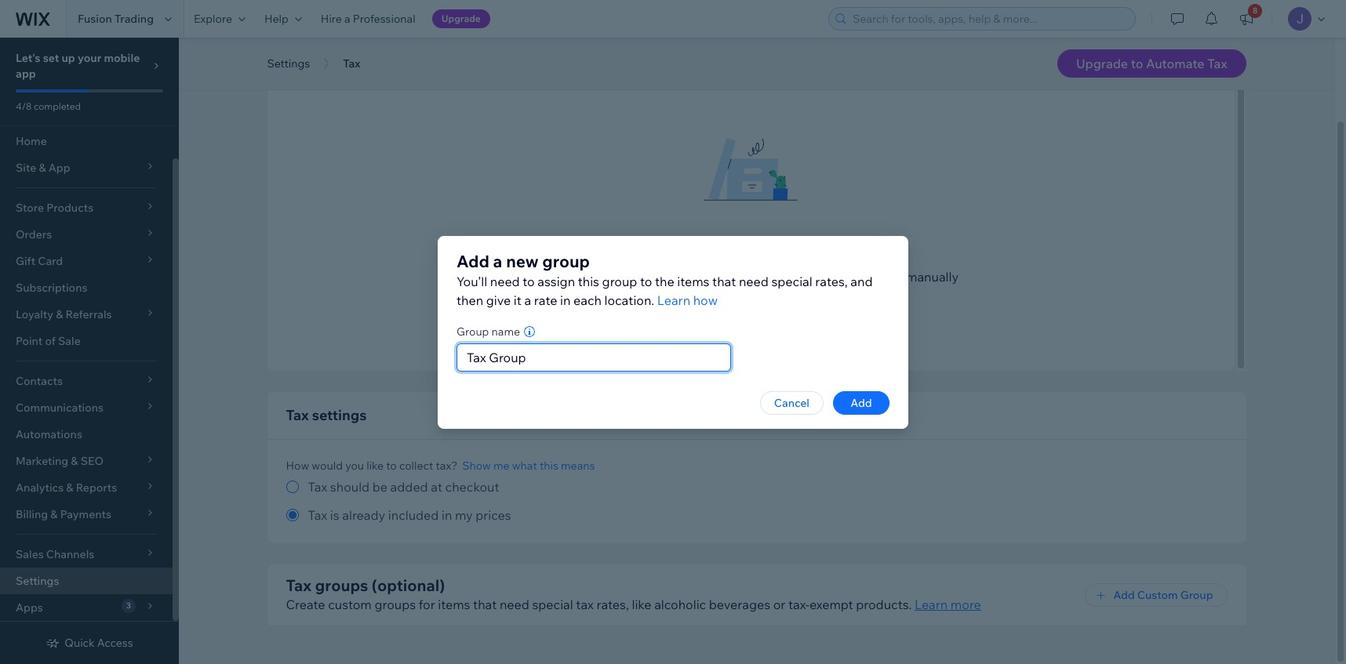 Task type: locate. For each thing, give the bounding box(es) containing it.
quick access button
[[46, 636, 133, 650]]

0 vertical spatial groups
[[315, 576, 368, 595]]

1 vertical spatial settings
[[16, 574, 59, 588]]

1 vertical spatial group
[[1180, 588, 1213, 603]]

at
[[431, 479, 442, 495]]

you up location.
[[604, 269, 626, 285]]

add up "you'll"
[[457, 251, 489, 271]]

add left custom
[[1113, 588, 1135, 603]]

be left added
[[372, 479, 388, 495]]

option group containing tax should be added at checkout
[[286, 478, 1227, 525]]

0 horizontal spatial groups
[[315, 576, 368, 595]]

your inside set where you want to collect tax, and then manage your rates manually or automatically.
[[845, 269, 871, 285]]

1 vertical spatial groups
[[375, 597, 416, 613]]

1 horizontal spatial groups
[[375, 597, 416, 613]]

this up each
[[578, 273, 599, 289]]

settings for settings link
[[16, 574, 59, 588]]

settings
[[267, 56, 310, 71], [16, 574, 59, 588]]

0 horizontal spatial a
[[344, 12, 350, 26]]

add for add custom group
[[1113, 588, 1135, 603]]

0 vertical spatial be
[[347, 59, 363, 75]]

you inside set where you want to collect tax, and then manage your rates manually or automatically.
[[604, 269, 626, 285]]

help?
[[818, 288, 850, 304]]

then
[[765, 269, 792, 285], [457, 292, 483, 308]]

2 vertical spatial that
[[473, 597, 497, 613]]

1 vertical spatial that
[[712, 273, 736, 289]]

set
[[543, 269, 563, 285]]

option group
[[286, 478, 1227, 525]]

settings link
[[0, 568, 173, 595]]

tax,
[[717, 269, 737, 285]]

rates, left alcoholic
[[597, 597, 629, 613]]

a right it
[[524, 292, 531, 308]]

or down 'want'
[[651, 288, 664, 304]]

add custom group button
[[1085, 584, 1227, 607]]

1 vertical spatial add
[[851, 396, 872, 410]]

rates, for to
[[815, 273, 848, 289]]

0 horizontal spatial collect
[[399, 459, 433, 473]]

tax
[[1208, 56, 1227, 71], [286, 406, 309, 424], [308, 479, 327, 495], [308, 508, 327, 523], [286, 576, 311, 595]]

1 horizontal spatial upgrade
[[1076, 56, 1128, 71]]

4/8 completed
[[16, 100, 81, 112]]

set where you want to collect tax, and then manage your rates manually or automatically.
[[543, 269, 959, 304]]

it
[[514, 292, 522, 308]]

want
[[629, 269, 657, 285]]

help
[[264, 12, 289, 26]]

tax left is
[[308, 508, 327, 523]]

this left list.
[[605, 59, 627, 75]]

need inside the tax groups (optional) create custom groups for items that need special tax rates, like alcoholic beverages or tax-exempt products. learn more
[[500, 597, 529, 613]]

alcoholic
[[654, 597, 706, 613]]

0 horizontal spatial you
[[345, 459, 364, 473]]

in right rate
[[560, 292, 571, 308]]

rates, left rates
[[815, 273, 848, 289]]

1 horizontal spatial be
[[372, 479, 388, 495]]

group right custom
[[1180, 588, 1213, 603]]

be right 'only'
[[347, 59, 363, 75]]

learn
[[657, 292, 690, 308], [915, 597, 948, 613]]

1 horizontal spatial more
[[951, 597, 981, 613]]

subscriptions link
[[0, 275, 173, 301]]

learn down the
[[657, 292, 690, 308]]

access
[[97, 636, 133, 650]]

automate
[[1146, 56, 1205, 71]]

1 horizontal spatial collect
[[675, 269, 714, 285]]

1 vertical spatial be
[[372, 479, 388, 495]]

point
[[16, 334, 43, 348]]

0 vertical spatial items
[[677, 273, 710, 289]]

then down "you'll"
[[457, 292, 483, 308]]

each
[[573, 292, 602, 308]]

like
[[367, 459, 384, 473], [632, 597, 652, 613]]

1 vertical spatial then
[[457, 292, 483, 308]]

2 horizontal spatial in
[[592, 59, 602, 75]]

1 horizontal spatial this
[[578, 273, 599, 289]]

group up location.
[[602, 273, 637, 289]]

0 horizontal spatial add
[[457, 251, 489, 271]]

0 vertical spatial learn
[[657, 292, 690, 308]]

automatically.
[[666, 288, 747, 304]]

only
[[320, 59, 345, 75]]

means
[[561, 459, 595, 473]]

0 vertical spatial group
[[457, 324, 489, 339]]

tax left settings
[[286, 406, 309, 424]]

0 vertical spatial or
[[651, 288, 664, 304]]

0 vertical spatial that
[[521, 59, 545, 75]]

and up need
[[740, 269, 762, 285]]

and inside you'll need to assign this group to the items that need special rates, and then give it a rate in each location.
[[851, 273, 873, 289]]

1 horizontal spatial items
[[677, 273, 710, 289]]

0 vertical spatial tax
[[426, 59, 443, 75]]

or
[[651, 288, 664, 304], [773, 597, 786, 613]]

1 vertical spatial in
[[560, 292, 571, 308]]

1 horizontal spatial rates,
[[815, 273, 848, 289]]

collect up added
[[399, 459, 433, 473]]

1 vertical spatial collect
[[399, 459, 433, 473]]

upgrade up you'll only be collecting tax for locations that appear in this list.
[[441, 13, 481, 24]]

0 horizontal spatial then
[[457, 292, 483, 308]]

0 horizontal spatial settings
[[16, 574, 59, 588]]

learn inside the tax groups (optional) create custom groups for items that need special tax rates, like alcoholic beverages or tax-exempt products. learn more
[[915, 597, 948, 613]]

in left 'my'
[[442, 508, 452, 523]]

tax right automate
[[1208, 56, 1227, 71]]

groups down (optional)
[[375, 597, 416, 613]]

included
[[388, 508, 439, 523]]

0 horizontal spatial group
[[542, 251, 590, 271]]

0 vertical spatial collect
[[675, 269, 714, 285]]

you
[[604, 269, 626, 285], [345, 459, 364, 473]]

sidebar element
[[0, 38, 179, 665]]

cancel
[[774, 396, 810, 410]]

where
[[566, 269, 602, 285]]

0 horizontal spatial for
[[419, 597, 435, 613]]

settings
[[312, 406, 367, 424]]

0 horizontal spatial this
[[540, 459, 558, 473]]

2 horizontal spatial add
[[1113, 588, 1135, 603]]

0 vertical spatial this
[[605, 59, 627, 75]]

1 vertical spatial like
[[632, 597, 652, 613]]

tax-
[[788, 597, 810, 613]]

8
[[1253, 5, 1258, 16]]

tax up create
[[286, 576, 311, 595]]

you'll only be collecting tax for locations that appear in this list.
[[286, 59, 650, 75]]

mobile
[[104, 51, 140, 65]]

special inside the tax groups (optional) create custom groups for items that need special tax rates, like alcoholic beverages or tax-exempt products. learn more
[[532, 597, 573, 613]]

quick
[[65, 636, 95, 650]]

this for means
[[540, 459, 558, 473]]

for left locations
[[446, 59, 462, 75]]

tax down would
[[308, 479, 327, 495]]

tax inside the tax groups (optional) create custom groups for items that need special tax rates, like alcoholic beverages or tax-exempt products. learn more
[[286, 576, 311, 595]]

group
[[542, 251, 590, 271], [602, 273, 637, 289]]

2 vertical spatial this
[[540, 459, 558, 473]]

1 horizontal spatial group
[[602, 273, 637, 289]]

a left new
[[493, 251, 502, 271]]

2 vertical spatial in
[[442, 508, 452, 523]]

automations link
[[0, 421, 173, 448]]

0 horizontal spatial and
[[740, 269, 762, 285]]

0 horizontal spatial more
[[785, 288, 815, 304]]

this inside you'll need to assign this group to the items that need special rates, and then give it a rate in each location.
[[578, 273, 599, 289]]

this right what
[[540, 459, 558, 473]]

rates, inside you'll need to assign this group to the items that need special rates, and then give it a rate in each location.
[[815, 273, 848, 289]]

add a new group
[[457, 251, 590, 271]]

1 horizontal spatial you
[[604, 269, 626, 285]]

then inside you'll need to assign this group to the items that need special rates, and then give it a rate in each location.
[[457, 292, 483, 308]]

0 horizontal spatial tax
[[426, 59, 443, 75]]

like inside the tax groups (optional) create custom groups for items that need special tax rates, like alcoholic beverages or tax-exempt products. learn more
[[632, 597, 652, 613]]

what
[[512, 459, 537, 473]]

collect for tax,
[[675, 269, 714, 285]]

more
[[785, 288, 815, 304], [951, 597, 981, 613]]

beverages
[[709, 597, 770, 613]]

to right 'want'
[[660, 269, 672, 285]]

rates,
[[815, 273, 848, 289], [597, 597, 629, 613]]

in inside you'll need to assign this group to the items that need special rates, and then give it a rate in each location.
[[560, 292, 571, 308]]

1 vertical spatial for
[[419, 597, 435, 613]]

products.
[[856, 597, 912, 613]]

0 vertical spatial for
[[446, 59, 462, 75]]

2 horizontal spatial this
[[605, 59, 627, 75]]

add for add
[[851, 396, 872, 410]]

manually
[[906, 269, 959, 285]]

to left the
[[640, 273, 652, 289]]

prices
[[476, 508, 511, 523]]

2 vertical spatial a
[[524, 292, 531, 308]]

you up should
[[345, 459, 364, 473]]

1 horizontal spatial add
[[851, 396, 872, 410]]

0 vertical spatial a
[[344, 12, 350, 26]]

in
[[592, 59, 602, 75], [560, 292, 571, 308], [442, 508, 452, 523]]

1 horizontal spatial group
[[1180, 588, 1213, 603]]

a inside hire a professional "link"
[[344, 12, 350, 26]]

or inside the tax groups (optional) create custom groups for items that need special tax rates, like alcoholic beverages or tax-exempt products. learn more
[[773, 597, 786, 613]]

is
[[330, 508, 339, 523]]

hire
[[321, 12, 342, 26]]

1 horizontal spatial learn
[[915, 597, 948, 613]]

1 vertical spatial a
[[493, 251, 502, 271]]

tax for settings
[[286, 406, 309, 424]]

1 vertical spatial more
[[951, 597, 981, 613]]

collect for tax?
[[399, 459, 433, 473]]

0 horizontal spatial special
[[532, 597, 573, 613]]

your right up
[[78, 51, 101, 65]]

be
[[347, 59, 363, 75], [372, 479, 388, 495]]

1 vertical spatial learn
[[915, 597, 948, 613]]

0 vertical spatial your
[[78, 51, 101, 65]]

1 horizontal spatial a
[[493, 251, 502, 271]]

1 horizontal spatial for
[[446, 59, 462, 75]]

0 vertical spatial add
[[457, 251, 489, 271]]

special inside you'll need to assign this group to the items that need special rates, and then give it a rate in each location.
[[772, 273, 813, 289]]

like up should
[[367, 459, 384, 473]]

2 horizontal spatial a
[[524, 292, 531, 308]]

0 vertical spatial group
[[542, 251, 590, 271]]

1 vertical spatial this
[[578, 273, 599, 289]]

0 horizontal spatial or
[[651, 288, 664, 304]]

1 vertical spatial group
[[602, 273, 637, 289]]

1 vertical spatial special
[[532, 597, 573, 613]]

for down (optional)
[[419, 597, 435, 613]]

collect up automatically.
[[675, 269, 714, 285]]

1 horizontal spatial then
[[765, 269, 792, 285]]

in right the appear
[[592, 59, 602, 75]]

collecting
[[365, 59, 423, 75]]

group inside add custom group button
[[1180, 588, 1213, 603]]

collect
[[675, 269, 714, 285], [399, 459, 433, 473]]

0 horizontal spatial rates,
[[597, 597, 629, 613]]

and inside set where you want to collect tax, and then manage your rates manually or automatically.
[[740, 269, 762, 285]]

0 vertical spatial settings
[[267, 56, 310, 71]]

need more help?
[[750, 288, 850, 304]]

upgrade inside button
[[441, 13, 481, 24]]

0 horizontal spatial your
[[78, 51, 101, 65]]

tax for groups
[[286, 576, 311, 595]]

upgrade left automate
[[1076, 56, 1128, 71]]

0 vertical spatial like
[[367, 459, 384, 473]]

group left name
[[457, 324, 489, 339]]

1 vertical spatial rates,
[[597, 597, 629, 613]]

items up learn how
[[677, 273, 710, 289]]

settings for the settings button
[[267, 56, 310, 71]]

up
[[62, 51, 75, 65]]

1 horizontal spatial that
[[521, 59, 545, 75]]

settings inside sidebar element
[[16, 574, 59, 588]]

2 horizontal spatial that
[[712, 273, 736, 289]]

cancel button
[[760, 391, 824, 415]]

0 vertical spatial special
[[772, 273, 813, 289]]

a for professional
[[344, 12, 350, 26]]

0 horizontal spatial group
[[457, 324, 489, 339]]

and left rates
[[851, 273, 873, 289]]

learn right 'products.'
[[915, 597, 948, 613]]

learn how link
[[657, 291, 718, 310]]

1 vertical spatial you
[[345, 459, 364, 473]]

be for added
[[372, 479, 388, 495]]

1 horizontal spatial your
[[845, 269, 871, 285]]

need
[[490, 273, 520, 289], [739, 273, 769, 289], [500, 597, 529, 613]]

custom
[[1137, 588, 1178, 603]]

to down 'add a new group' at the top left
[[523, 273, 535, 289]]

1 horizontal spatial like
[[632, 597, 652, 613]]

group up assign
[[542, 251, 590, 271]]

collect inside set where you want to collect tax, and then manage your rates manually or automatically.
[[675, 269, 714, 285]]

1 vertical spatial items
[[438, 597, 470, 613]]

location.
[[604, 292, 655, 308]]

like left alcoholic
[[632, 597, 652, 613]]

fusion trading
[[78, 12, 154, 26]]

special
[[772, 273, 813, 289], [532, 597, 573, 613]]

0 horizontal spatial upgrade
[[441, 13, 481, 24]]

your inside let's set up your mobile app
[[78, 51, 101, 65]]

rates, inside the tax groups (optional) create custom groups for items that need special tax rates, like alcoholic beverages or tax-exempt products. learn more
[[597, 597, 629, 613]]

0 vertical spatial in
[[592, 59, 602, 75]]

1 horizontal spatial settings
[[267, 56, 310, 71]]

tax
[[426, 59, 443, 75], [576, 597, 594, 613]]

then up need
[[765, 269, 792, 285]]

settings inside button
[[267, 56, 310, 71]]

or left tax- in the right bottom of the page
[[773, 597, 786, 613]]

your up help?
[[845, 269, 871, 285]]

1 horizontal spatial or
[[773, 597, 786, 613]]

upgrade
[[441, 13, 481, 24], [1076, 56, 1128, 71]]

0 vertical spatial you
[[604, 269, 626, 285]]

a right hire
[[344, 12, 350, 26]]

1 horizontal spatial tax
[[576, 597, 594, 613]]

1 vertical spatial your
[[845, 269, 871, 285]]

quick access
[[65, 636, 133, 650]]

groups up custom
[[315, 576, 368, 595]]

1 vertical spatial tax
[[576, 597, 594, 613]]

1 vertical spatial or
[[773, 597, 786, 613]]

0 horizontal spatial be
[[347, 59, 363, 75]]

upgrade to automate tax link
[[1057, 49, 1246, 78]]

items down (optional)
[[438, 597, 470, 613]]

add right cancel button
[[851, 396, 872, 410]]

0 horizontal spatial items
[[438, 597, 470, 613]]

1 horizontal spatial in
[[560, 292, 571, 308]]

you for where
[[604, 269, 626, 285]]



Task type: describe. For each thing, give the bounding box(es) containing it.
to up tax should be added at checkout
[[386, 459, 397, 473]]

checkout
[[445, 479, 499, 495]]

items inside you'll need to assign this group to the items that need special rates, and then give it a rate in each location.
[[677, 273, 710, 289]]

app
[[16, 67, 36, 81]]

upgrade for upgrade
[[441, 13, 481, 24]]

need
[[750, 288, 782, 304]]

you'll need to assign this group to the items that need special rates, and then give it a rate in each location.
[[457, 273, 873, 308]]

manage
[[795, 269, 842, 285]]

to inside set where you want to collect tax, and then manage your rates manually or automatically.
[[660, 269, 672, 285]]

subscriptions
[[16, 281, 87, 295]]

the
[[655, 273, 674, 289]]

you'll
[[286, 59, 317, 75]]

name
[[492, 324, 520, 339]]

that inside you'll need to assign this group to the items that need special rates, and then give it a rate in each location.
[[712, 273, 736, 289]]

settings button
[[259, 52, 318, 75]]

custom
[[328, 597, 372, 613]]

a inside you'll need to assign this group to the items that need special rates, and then give it a rate in each location.
[[524, 292, 531, 308]]

tax inside the tax groups (optional) create custom groups for items that need special tax rates, like alcoholic beverages or tax-exempt products. learn more
[[576, 597, 594, 613]]

upgrade button
[[432, 9, 490, 28]]

tax groups (optional) create custom groups for items that need special tax rates, like alcoholic beverages or tax-exempt products. learn more
[[286, 576, 981, 613]]

professional
[[353, 12, 416, 26]]

to left automate
[[1131, 56, 1143, 71]]

tax for is
[[308, 508, 327, 523]]

rate
[[534, 292, 557, 308]]

Group name field
[[462, 344, 726, 371]]

exempt
[[810, 597, 853, 613]]

should
[[330, 479, 370, 495]]

hire a professional link
[[311, 0, 425, 38]]

added
[[390, 479, 428, 495]]

new
[[506, 251, 539, 271]]

tax for should
[[308, 479, 327, 495]]

how would you like to collect tax? show me what this means
[[286, 459, 595, 473]]

upgrade to automate tax
[[1076, 56, 1227, 71]]

how
[[286, 459, 309, 473]]

completed
[[34, 100, 81, 112]]

my
[[455, 508, 473, 523]]

hire a professional
[[321, 12, 416, 26]]

learn how
[[657, 292, 718, 308]]

upgrade for upgrade to automate tax
[[1076, 56, 1128, 71]]

home link
[[0, 128, 173, 155]]

automations
[[16, 428, 82, 442]]

learn more link
[[915, 595, 981, 614]]

this for list.
[[605, 59, 627, 75]]

already
[[342, 508, 385, 523]]

let's set up your mobile app
[[16, 51, 140, 81]]

rates, for (optional)
[[597, 597, 629, 613]]

8 button
[[1229, 0, 1264, 38]]

items inside the tax groups (optional) create custom groups for items that need special tax rates, like alcoholic beverages or tax-exempt products. learn more
[[438, 597, 470, 613]]

assign
[[538, 273, 575, 289]]

point of sale link
[[0, 328, 173, 355]]

list.
[[630, 59, 650, 75]]

home
[[16, 134, 47, 148]]

tax should be added at checkout
[[308, 479, 499, 495]]

then inside set where you want to collect tax, and then manage your rates manually or automatically.
[[765, 269, 792, 285]]

tax?
[[436, 459, 458, 473]]

be for collecting
[[347, 59, 363, 75]]

(optional)
[[372, 576, 445, 595]]

you'll
[[457, 273, 487, 289]]

appear
[[548, 59, 589, 75]]

that inside the tax groups (optional) create custom groups for items that need special tax rates, like alcoholic beverages or tax-exempt products. learn more
[[473, 597, 497, 613]]

group name
[[457, 324, 520, 339]]

a for new
[[493, 251, 502, 271]]

create
[[286, 597, 325, 613]]

trading
[[114, 12, 154, 26]]

rates
[[874, 269, 903, 285]]

give
[[486, 292, 511, 308]]

for inside the tax groups (optional) create custom groups for items that need special tax rates, like alcoholic beverages or tax-exempt products. learn more
[[419, 597, 435, 613]]

show
[[462, 459, 491, 473]]

0 vertical spatial more
[[785, 288, 815, 304]]

point of sale
[[16, 334, 81, 348]]

help button
[[255, 0, 311, 38]]

more inside the tax groups (optional) create custom groups for items that need special tax rates, like alcoholic beverages or tax-exempt products. learn more
[[951, 597, 981, 613]]

tax is already included in my prices
[[308, 508, 511, 523]]

add for add a new group
[[457, 251, 489, 271]]

0 horizontal spatial learn
[[657, 292, 690, 308]]

0 horizontal spatial like
[[367, 459, 384, 473]]

or inside set where you want to collect tax, and then manage your rates manually or automatically.
[[651, 288, 664, 304]]

would
[[312, 459, 343, 473]]

4/8
[[16, 100, 32, 112]]

set
[[43, 51, 59, 65]]

need more help? link
[[750, 286, 850, 305]]

tax settings
[[286, 406, 367, 424]]

0 horizontal spatial in
[[442, 508, 452, 523]]

you for would
[[345, 459, 364, 473]]

how
[[693, 292, 718, 308]]

of
[[45, 334, 56, 348]]

group inside you'll need to assign this group to the items that need special rates, and then give it a rate in each location.
[[602, 273, 637, 289]]

Search for tools, apps, help & more... field
[[848, 8, 1131, 30]]

let's
[[16, 51, 40, 65]]

add button
[[833, 391, 890, 415]]

locations
[[465, 59, 518, 75]]

explore
[[194, 12, 232, 26]]

sale
[[58, 334, 81, 348]]



Task type: vqa. For each thing, say whether or not it's contained in the screenshot.
be
yes



